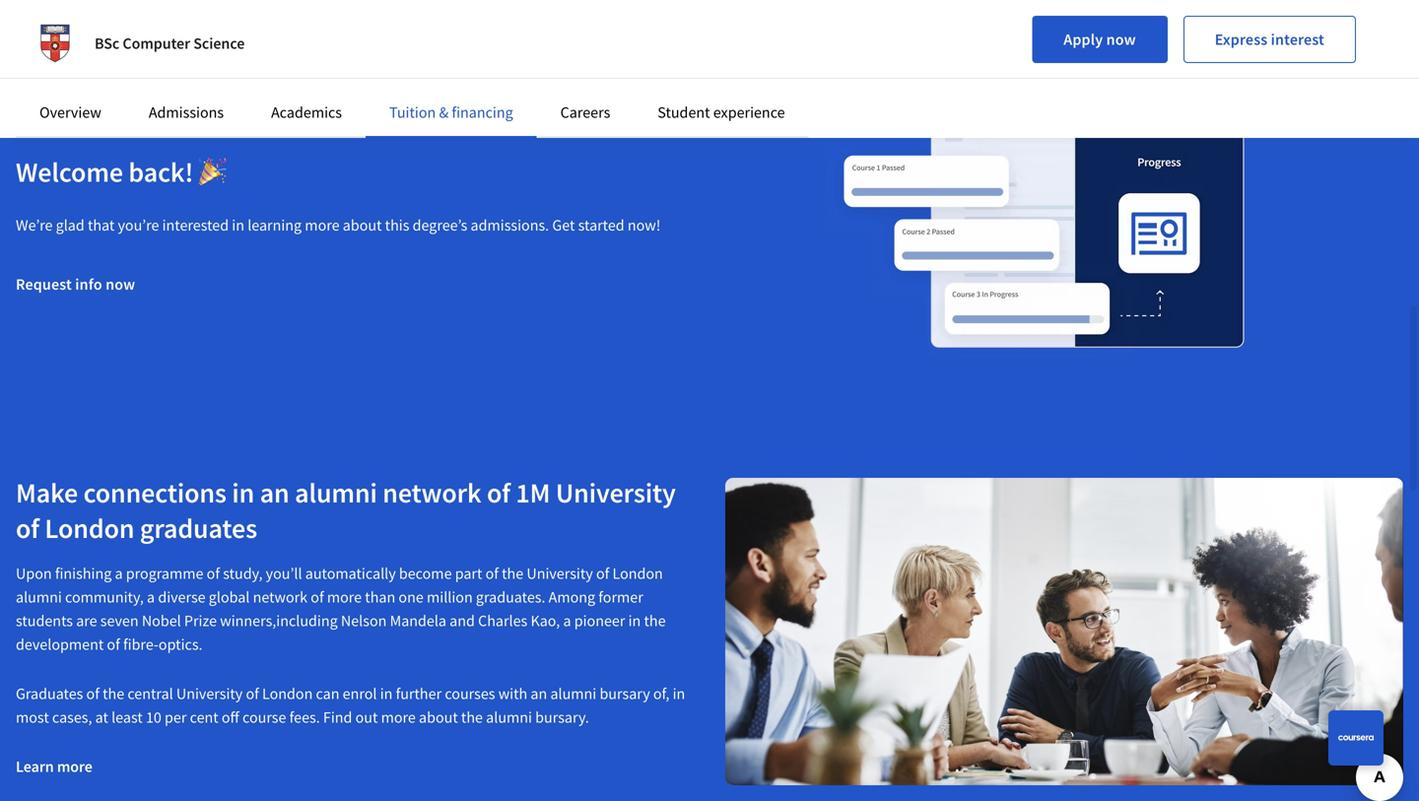 Task type: locate. For each thing, give the bounding box(es) containing it.
an right with
[[531, 684, 547, 704]]

kao,
[[531, 611, 560, 631]]

cases,
[[52, 708, 92, 728]]

1 horizontal spatial an
[[531, 684, 547, 704]]

0 vertical spatial a
[[115, 564, 123, 584]]

of
[[487, 476, 511, 510], [16, 511, 39, 546], [207, 564, 220, 584], [486, 564, 499, 584], [596, 564, 610, 584], [311, 588, 324, 607], [107, 635, 120, 655], [86, 684, 99, 704], [246, 684, 259, 704]]

alumni inside upon finishing a programme of study, you'll automatically become part of the university of london alumni community, a diverse global network of more than one million graduates. among former students are seven nobel prize winners,including nelson mandela and charles kao, a pioneer in the development of fibre-optics.
[[16, 588, 62, 607]]

least
[[112, 708, 143, 728]]

community,
[[65, 588, 144, 607]]

the
[[502, 564, 524, 584], [644, 611, 666, 631], [103, 684, 124, 704], [461, 708, 483, 728]]

0 horizontal spatial london
[[45, 511, 134, 546]]

1 vertical spatial university
[[527, 564, 593, 584]]

former
[[599, 588, 644, 607]]

10
[[146, 708, 162, 728]]

bursary
[[600, 684, 650, 704]]

1 horizontal spatial now
[[1107, 30, 1136, 49]]

academics link
[[271, 103, 342, 122]]

at
[[95, 708, 108, 728]]

are
[[76, 611, 97, 631]]

university up cent
[[176, 684, 243, 704]]

graduates
[[140, 511, 257, 546]]

0 horizontal spatial an
[[260, 476, 289, 510]]

alumni down with
[[486, 708, 532, 728]]

back!
[[129, 155, 193, 189]]

0 horizontal spatial about
[[343, 215, 382, 235]]

about left this
[[343, 215, 382, 235]]

further
[[396, 684, 442, 704]]

finishing
[[55, 564, 112, 584]]

🎉
[[199, 155, 226, 189]]

2 horizontal spatial a
[[563, 611, 571, 631]]

0 vertical spatial now
[[1107, 30, 1136, 49]]

bursary.
[[535, 708, 589, 728]]

alumni up automatically
[[295, 476, 377, 510]]

university up among
[[527, 564, 593, 584]]

0 vertical spatial university
[[556, 476, 676, 510]]

an up you'll in the bottom of the page
[[260, 476, 289, 510]]

more down automatically
[[327, 588, 362, 607]]

fees.
[[289, 708, 320, 728]]

1 vertical spatial london
[[613, 564, 663, 584]]

the right pioneer
[[644, 611, 666, 631]]

a up community,
[[115, 564, 123, 584]]

overview link
[[39, 103, 101, 122]]

an
[[260, 476, 289, 510], [531, 684, 547, 704]]

info
[[75, 275, 102, 294]]

in inside upon finishing a programme of study, you'll automatically become part of the university of london alumni community, a diverse global network of more than one million graduates. among former students are seven nobel prize winners,including nelson mandela and charles kao, a pioneer in the development of fibre-optics.
[[629, 611, 641, 631]]

and
[[450, 611, 475, 631]]

science
[[193, 34, 245, 53]]

of up at
[[86, 684, 99, 704]]

alumni
[[295, 476, 377, 510], [16, 588, 62, 607], [551, 684, 597, 704], [486, 708, 532, 728]]

development
[[16, 635, 104, 655]]

upon
[[16, 564, 52, 584]]

enrol
[[343, 684, 377, 704]]

apply now button
[[1032, 16, 1168, 63]]

learning
[[248, 215, 302, 235]]

2 vertical spatial university
[[176, 684, 243, 704]]

academics
[[271, 103, 342, 122]]

of down automatically
[[311, 588, 324, 607]]

1m
[[516, 476, 551, 510]]

university
[[556, 476, 676, 510], [527, 564, 593, 584], [176, 684, 243, 704]]

1 horizontal spatial a
[[147, 588, 155, 607]]

1 vertical spatial an
[[531, 684, 547, 704]]

now right apply
[[1107, 30, 1136, 49]]

now
[[1107, 30, 1136, 49], [106, 275, 135, 294]]

1 vertical spatial about
[[419, 708, 458, 728]]

tuition & financing
[[389, 103, 513, 122]]

london up fees.
[[262, 684, 313, 704]]

in inside the make connections in an alumni network of 1m university of london graduates
[[232, 476, 255, 510]]

an inside graduates of the central university of london can enrol in further courses with an alumni bursary of, in most cases, at least 10 per cent off course fees. find out more about the alumni bursary.
[[531, 684, 547, 704]]

nobel
[[142, 611, 181, 631]]

alumni down upon
[[16, 588, 62, 607]]

million
[[427, 588, 473, 607]]

admissions link
[[149, 103, 224, 122]]

london
[[45, 511, 134, 546], [613, 564, 663, 584], [262, 684, 313, 704]]

more inside graduates of the central university of london can enrol in further courses with an alumni bursary of, in most cases, at least 10 per cent off course fees. find out more about the alumni bursary.
[[381, 708, 416, 728]]

network inside the make connections in an alumni network of 1m university of london graduates
[[383, 476, 482, 510]]

1 vertical spatial network
[[253, 588, 308, 607]]

degree's
[[413, 215, 468, 235]]

university of london logo image
[[32, 20, 79, 67]]

admissions.
[[471, 215, 549, 235]]

overview
[[39, 103, 101, 122]]

in right enrol
[[380, 684, 393, 704]]

2 vertical spatial london
[[262, 684, 313, 704]]

about inside graduates of the central university of london can enrol in further courses with an alumni bursary of, in most cases, at least 10 per cent off course fees. find out more about the alumni bursary.
[[419, 708, 458, 728]]

global
[[209, 588, 250, 607]]

network
[[383, 476, 482, 510], [253, 588, 308, 607]]

request info now button
[[0, 261, 151, 308]]

1 horizontal spatial network
[[383, 476, 482, 510]]

a up nobel
[[147, 588, 155, 607]]

about down further
[[419, 708, 458, 728]]

charles
[[478, 611, 528, 631]]

0 vertical spatial london
[[45, 511, 134, 546]]

1 horizontal spatial london
[[262, 684, 313, 704]]

students
[[16, 611, 73, 631]]

with
[[499, 684, 528, 704]]

make connections in an alumni network of 1m university of london graduates
[[16, 476, 676, 546]]

[imagen destacada] cinco compañeros discuten la estrategia de precios. image
[[726, 478, 1404, 786]]

now right info
[[106, 275, 135, 294]]

of down make in the bottom of the page
[[16, 511, 39, 546]]

in up graduates
[[232, 476, 255, 510]]

in
[[232, 215, 244, 235], [232, 476, 255, 510], [629, 611, 641, 631], [380, 684, 393, 704], [673, 684, 685, 704]]

0 horizontal spatial a
[[115, 564, 123, 584]]

london up finishing
[[45, 511, 134, 546]]

0 vertical spatial network
[[383, 476, 482, 510]]

network up become
[[383, 476, 482, 510]]

university right '1m'
[[556, 476, 676, 510]]

nelson
[[341, 611, 387, 631]]

london up former
[[613, 564, 663, 584]]

more right learning
[[305, 215, 340, 235]]

network up winners,including
[[253, 588, 308, 607]]

0 horizontal spatial now
[[106, 275, 135, 294]]

0 vertical spatial an
[[260, 476, 289, 510]]

2 horizontal spatial london
[[613, 564, 663, 584]]

diverse
[[158, 588, 206, 607]]

more down further
[[381, 708, 416, 728]]

fibre-
[[123, 635, 159, 655]]

1 horizontal spatial about
[[419, 708, 458, 728]]

you're
[[118, 215, 159, 235]]

make
[[16, 476, 78, 510]]

in down former
[[629, 611, 641, 631]]

0 horizontal spatial network
[[253, 588, 308, 607]]

university inside upon finishing a programme of study, you'll automatically become part of the university of london alumni community, a diverse global network of more than one million graduates. among former students are seven nobel prize winners,including nelson mandela and charles kao, a pioneer in the development of fibre-optics.
[[527, 564, 593, 584]]

alumni inside the make connections in an alumni network of 1m university of london graduates
[[295, 476, 377, 510]]

a right kao,
[[563, 611, 571, 631]]

among
[[549, 588, 596, 607]]

tuition
[[389, 103, 436, 122]]

glad
[[56, 215, 85, 235]]

request
[[16, 275, 72, 294]]

now!
[[628, 215, 661, 235]]

study,
[[223, 564, 263, 584]]

the up at
[[103, 684, 124, 704]]



Task type: describe. For each thing, give the bounding box(es) containing it.
&
[[439, 103, 449, 122]]

central
[[128, 684, 173, 704]]

of down seven
[[107, 635, 120, 655]]

learn more link
[[16, 757, 93, 777]]

in left learning
[[232, 215, 244, 235]]

1 vertical spatial a
[[147, 588, 155, 607]]

most
[[16, 708, 49, 728]]

off
[[222, 708, 239, 728]]

we're
[[16, 215, 53, 235]]

of up global
[[207, 564, 220, 584]]

alumni up bursary.
[[551, 684, 597, 704]]

computer
[[123, 34, 190, 53]]

bsc
[[95, 34, 120, 53]]

seven
[[100, 611, 139, 631]]

graduates
[[16, 684, 83, 704]]

mandela
[[390, 611, 447, 631]]

learn more
[[16, 757, 93, 777]]

of left '1m'
[[487, 476, 511, 510]]

careers link
[[561, 103, 611, 122]]

request info now
[[16, 275, 135, 294]]

courses
[[445, 684, 495, 704]]

prize
[[184, 611, 217, 631]]

express
[[1215, 30, 1268, 49]]

more right the learn
[[57, 757, 93, 777]]

student
[[658, 103, 710, 122]]

part
[[455, 564, 482, 584]]

financing
[[452, 103, 513, 122]]

graduates of the central university of london can enrol in further courses with an alumni bursary of, in most cases, at least 10 per cent off course fees. find out more about the alumni bursary.
[[16, 684, 685, 728]]

winners,including
[[220, 611, 338, 631]]

this
[[385, 215, 410, 235]]

than
[[365, 588, 396, 607]]

apply now
[[1064, 30, 1136, 49]]

pioneer
[[574, 611, 625, 631]]

welcome
[[16, 155, 123, 189]]

find
[[323, 708, 352, 728]]

1 vertical spatial now
[[106, 275, 135, 294]]

apply
[[1064, 30, 1103, 49]]

you'll
[[266, 564, 302, 584]]

london inside graduates of the central university of london can enrol in further courses with an alumni bursary of, in most cases, at least 10 per cent off course fees. find out more about the alumni bursary.
[[262, 684, 313, 704]]

careers
[[561, 103, 611, 122]]

2 vertical spatial a
[[563, 611, 571, 631]]

upon finishing a programme of study, you'll automatically become part of the university of london alumni community, a diverse global network of more than one million graduates. among former students are seven nobel prize winners,including nelson mandela and charles kao, a pioneer in the development of fibre-optics.
[[16, 564, 666, 655]]

express interest button
[[1184, 16, 1357, 63]]

we're glad that you're interested in learning more about this degree's admissions. get started now!
[[16, 215, 661, 235]]

0 vertical spatial about
[[343, 215, 382, 235]]

the down courses
[[461, 708, 483, 728]]

student experience link
[[658, 103, 785, 122]]

of up course
[[246, 684, 259, 704]]

out
[[355, 708, 378, 728]]

admissions
[[149, 103, 224, 122]]

interested
[[162, 215, 229, 235]]

learn
[[16, 757, 54, 777]]

connections
[[83, 476, 227, 510]]

optics.
[[159, 635, 203, 655]]

started
[[578, 215, 625, 235]]

of,
[[653, 684, 670, 704]]

university inside the make connections in an alumni network of 1m university of london graduates
[[556, 476, 676, 510]]

more inside upon finishing a programme of study, you'll automatically become part of the university of london alumni community, a diverse global network of more than one million graduates. among former students are seven nobel prize winners,including nelson mandela and charles kao, a pioneer in the development of fibre-optics.
[[327, 588, 362, 607]]

london inside upon finishing a programme of study, you'll automatically become part of the university of london alumni community, a diverse global network of more than one million graduates. among former students are seven nobel prize winners,including nelson mandela and charles kao, a pioneer in the development of fibre-optics.
[[613, 564, 663, 584]]

automatically
[[305, 564, 396, 584]]

can
[[316, 684, 340, 704]]

get
[[552, 215, 575, 235]]

graduates.
[[476, 588, 546, 607]]

express interest
[[1215, 30, 1325, 49]]

embedded module image image
[[794, 90, 1296, 381]]

cent
[[190, 708, 219, 728]]

interest
[[1271, 30, 1325, 49]]

bsc computer science
[[95, 34, 245, 53]]

experience
[[713, 103, 785, 122]]

an inside the make connections in an alumni network of 1m university of london graduates
[[260, 476, 289, 510]]

become
[[399, 564, 452, 584]]

of right 'part'
[[486, 564, 499, 584]]

in right the of,
[[673, 684, 685, 704]]

university inside graduates of the central university of london can enrol in further courses with an alumni bursary of, in most cases, at least 10 per cent off course fees. find out more about the alumni bursary.
[[176, 684, 243, 704]]

the up graduates.
[[502, 564, 524, 584]]

tuition & financing link
[[389, 103, 513, 122]]

per
[[165, 708, 187, 728]]

of up former
[[596, 564, 610, 584]]

programme
[[126, 564, 204, 584]]

welcome back! 🎉
[[16, 155, 226, 189]]

london inside the make connections in an alumni network of 1m university of london graduates
[[45, 511, 134, 546]]

network inside upon finishing a programme of study, you'll automatically become part of the university of london alumni community, a diverse global network of more than one million graduates. among former students are seven nobel prize winners,including nelson mandela and charles kao, a pioneer in the development of fibre-optics.
[[253, 588, 308, 607]]



Task type: vqa. For each thing, say whether or not it's contained in the screenshot.
Coursera image
no



